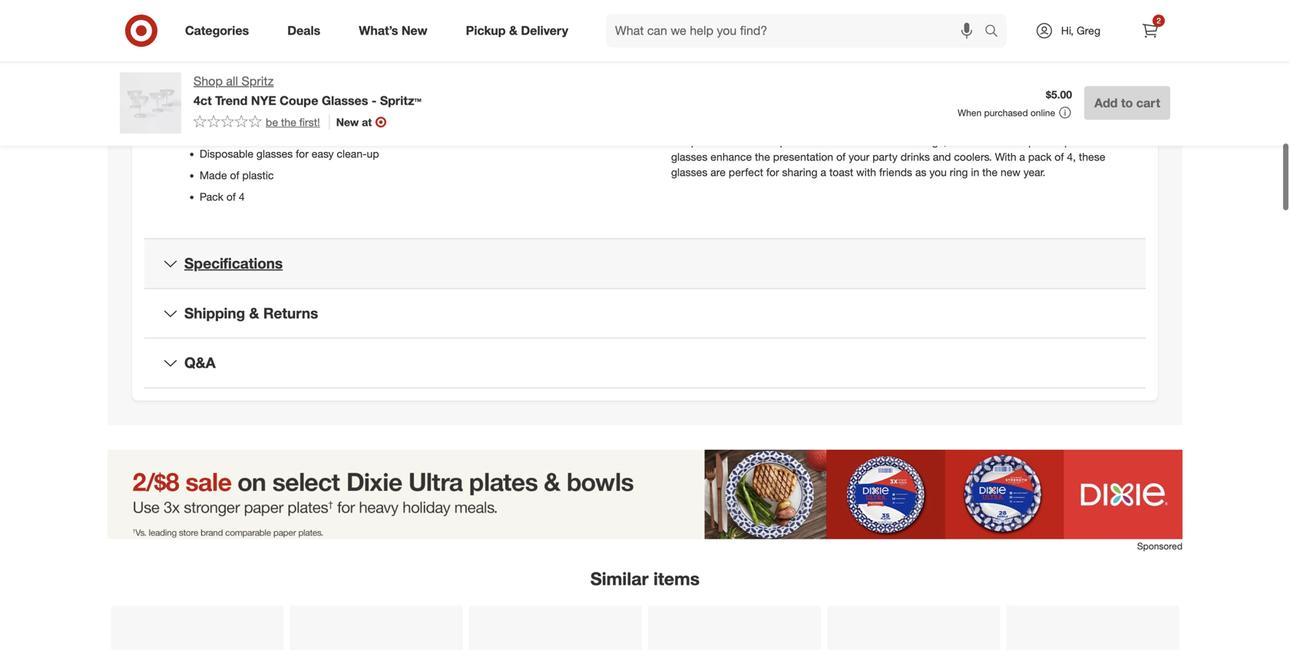 Task type: describe. For each thing, give the bounding box(es) containing it.
highlights
[[184, 97, 244, 112]]

glasses inside serve delicious beverages and delight your guests this new year's eve with the 4ct trend nye coupe glasses from spritz™. crafted with a sleek design, these round-shaped disposable glasses enhance the presentation of your party drinks and coolers. with a pack of 4, these glasses are perfect for sharing a toast with friends as you ring in the new year.
[[707, 135, 745, 148]]

coupe
[[234, 126, 265, 139]]

1 vertical spatial these
[[1079, 150, 1106, 164]]

be
[[266, 117, 278, 130]]

$5.00
[[1046, 89, 1073, 103]]

new at
[[336, 117, 372, 130]]

beverages
[[748, 120, 798, 133]]

hi, greg
[[1062, 24, 1101, 37]]

add
[[1095, 97, 1118, 112]]

plastic
[[242, 169, 274, 182]]

similar items region
[[108, 450, 1205, 651]]

delivery
[[521, 23, 569, 38]]

at
[[362, 117, 372, 130]]

shipping & returns
[[184, 305, 318, 322]]

details button
[[144, 42, 1146, 91]]

nye inside serve delicious beverages and delight your guests this new year's eve with the 4ct trend nye coupe glasses from spritz™. crafted with a sleek design, these round-shaped disposable glasses enhance the presentation of your party drinks and coolers. with a pack of 4, these glasses are perfect for sharing a toast with friends as you ring in the new year.
[[1103, 120, 1124, 133]]

similar
[[591, 569, 649, 590]]

party
[[873, 150, 898, 164]]

2 link
[[1134, 14, 1168, 48]]

q&a button
[[144, 339, 1146, 388]]

year.
[[1024, 166, 1046, 179]]

4,
[[1067, 150, 1076, 164]]

& for pickup
[[509, 23, 518, 38]]

disposable
[[200, 147, 254, 161]]

nye inside shop all spritz 4ct trend nye coupe glasses - spritz™
[[251, 94, 276, 109]]

deals
[[287, 23, 321, 38]]

-
[[372, 94, 377, 109]]

shipping & returns button
[[144, 289, 1146, 338]]

add to cart
[[1095, 97, 1161, 112]]

delicious
[[702, 120, 745, 133]]

shop all spritz 4ct trend nye coupe glasses - spritz™
[[194, 75, 422, 109]]

guests
[[882, 120, 914, 133]]

sharing
[[783, 166, 818, 179]]

the right 'in'
[[983, 166, 998, 179]]

glasses up plastic
[[257, 147, 293, 161]]

categories link
[[172, 14, 268, 48]]

when
[[958, 108, 982, 120]]

round
[[200, 126, 231, 139]]

cart
[[1137, 97, 1161, 112]]

first!
[[299, 117, 320, 130]]

sponsored
[[1138, 541, 1183, 552]]

pickup & delivery
[[466, 23, 569, 38]]

eve
[[994, 120, 1011, 133]]

q&a
[[184, 354, 216, 372]]

trend inside shop all spritz 4ct trend nye coupe glasses - spritz™
[[215, 94, 248, 109]]

drinks
[[901, 150, 930, 164]]

returns
[[263, 305, 318, 322]]

0 horizontal spatial new
[[336, 117, 359, 130]]

made of plastic
[[200, 169, 274, 182]]

in
[[971, 166, 980, 179]]

coupe inside shop all spritz 4ct trend nye coupe glasses - spritz™
[[280, 94, 319, 109]]

enhance
[[711, 150, 752, 164]]

0 vertical spatial for
[[307, 126, 320, 139]]

serve
[[671, 120, 699, 133]]

1 horizontal spatial new
[[402, 23, 428, 38]]

specifications
[[184, 255, 283, 272]]

online
[[1031, 108, 1056, 120]]

& for shipping
[[249, 305, 259, 322]]

easy
[[312, 147, 334, 161]]

you
[[930, 166, 947, 179]]

categories
[[185, 23, 249, 38]]

pack
[[200, 190, 224, 204]]

1 horizontal spatial nye
[[323, 126, 344, 139]]

of right the made
[[230, 169, 239, 182]]

2 vertical spatial a
[[821, 166, 827, 179]]

be the first! link
[[194, 116, 320, 131]]

image of 4ct trend nye coupe glasses - spritz™ image
[[120, 74, 181, 135]]

coupe inside serve delicious beverages and delight your guests this new year's eve with the 4ct trend nye coupe glasses from spritz™. crafted with a sleek design, these round-shaped disposable glasses enhance the presentation of your party drinks and coolers. with a pack of 4, these glasses are perfect for sharing a toast with friends as you ring in the new year.
[[671, 135, 704, 148]]

up
[[367, 147, 379, 161]]

the down from
[[755, 150, 770, 164]]

1 vertical spatial your
[[849, 150, 870, 164]]

spritz
[[242, 75, 274, 90]]

4
[[239, 190, 245, 204]]

hi,
[[1062, 24, 1074, 37]]

items
[[654, 569, 700, 590]]

for inside serve delicious beverages and delight your guests this new year's eve with the 4ct trend nye coupe glasses from spritz™. crafted with a sleek design, these round-shaped disposable glasses enhance the presentation of your party drinks and coolers. with a pack of 4, these glasses are perfect for sharing a toast with friends as you ring in the new year.
[[767, 166, 780, 179]]

when purchased online
[[958, 108, 1056, 120]]

perfect
[[729, 166, 764, 179]]

1 horizontal spatial and
[[933, 150, 951, 164]]

clean-
[[337, 147, 367, 161]]

glasses inside shop all spritz 4ct trend nye coupe glasses - spritz™
[[322, 94, 368, 109]]

disposable
[[1051, 135, 1103, 148]]

toast
[[830, 166, 854, 179]]

specifications button
[[144, 239, 1146, 288]]

0 horizontal spatial and
[[801, 120, 819, 133]]



Task type: vqa. For each thing, say whether or not it's contained in the screenshot.
rightmost wondershop
no



Task type: locate. For each thing, give the bounding box(es) containing it.
shipping
[[184, 305, 245, 322]]

0 horizontal spatial glasses
[[322, 94, 368, 109]]

and up you
[[933, 150, 951, 164]]

new right 'what's'
[[402, 23, 428, 38]]

made
[[200, 169, 227, 182]]

for
[[307, 126, 320, 139], [296, 147, 309, 161], [767, 166, 780, 179]]

1 vertical spatial a
[[1020, 150, 1026, 164]]

what's
[[359, 23, 398, 38]]

1 vertical spatial with
[[853, 135, 872, 148]]

2 vertical spatial for
[[767, 166, 780, 179]]

& inside dropdown button
[[249, 305, 259, 322]]

your up toast
[[849, 150, 870, 164]]

coolers.
[[954, 150, 992, 164]]

search button
[[978, 14, 1015, 51]]

nye down the spritz
[[251, 94, 276, 109]]

glasses
[[322, 94, 368, 109], [707, 135, 745, 148]]

coupe
[[280, 94, 319, 109], [671, 135, 704, 148]]

delight
[[822, 120, 855, 133]]

a
[[875, 135, 881, 148], [1020, 150, 1026, 164], [821, 166, 827, 179]]

the up shaped
[[1037, 120, 1052, 133]]

1 vertical spatial &
[[249, 305, 259, 322]]

with down delight
[[853, 135, 872, 148]]

deals link
[[274, 14, 340, 48]]

sleek
[[884, 135, 909, 148]]

1 horizontal spatial coupe
[[671, 135, 704, 148]]

a up the party
[[875, 135, 881, 148]]

glasses up new at
[[322, 94, 368, 109]]

serve delicious beverages and delight your guests this new year's eve with the 4ct trend nye coupe glasses from spritz™. crafted with a sleek design, these round-shaped disposable glasses enhance the presentation of your party drinks and coolers. with a pack of 4, these glasses are perfect for sharing a toast with friends as you ring in the new year.
[[671, 120, 1124, 179]]

4ct inside shop all spritz 4ct trend nye coupe glasses - spritz™
[[194, 94, 212, 109]]

are
[[711, 166, 726, 179]]

glasses up disposable glasses for easy clean-up
[[268, 126, 304, 139]]

ring
[[950, 166, 968, 179]]

trend
[[215, 94, 248, 109], [1074, 120, 1100, 133]]

0 vertical spatial with
[[1014, 120, 1034, 133]]

be the first!
[[266, 117, 320, 130]]

year's
[[962, 120, 991, 133]]

these
[[950, 135, 977, 148], [1079, 150, 1106, 164]]

glasses down serve
[[671, 150, 708, 164]]

2 horizontal spatial a
[[1020, 150, 1026, 164]]

trend down all
[[215, 94, 248, 109]]

What can we help you find? suggestions appear below search field
[[606, 14, 989, 48]]

of left 4,
[[1055, 150, 1064, 164]]

shaped
[[1012, 135, 1048, 148]]

2
[[1157, 16, 1161, 25]]

0 vertical spatial coupe
[[280, 94, 319, 109]]

0 horizontal spatial trend
[[215, 94, 248, 109]]

1 vertical spatial for
[[296, 147, 309, 161]]

to
[[1122, 97, 1133, 112]]

of up toast
[[837, 150, 846, 164]]

round-
[[980, 135, 1012, 148]]

new left at
[[336, 117, 359, 130]]

& right pickup
[[509, 23, 518, 38]]

as
[[916, 166, 927, 179]]

4ct
[[194, 94, 212, 109], [1055, 120, 1071, 133]]

0 vertical spatial 4ct
[[194, 94, 212, 109]]

similar items
[[591, 569, 700, 590]]

a right with
[[1020, 150, 1026, 164]]

for right perfect
[[767, 166, 780, 179]]

1 horizontal spatial glasses
[[707, 135, 745, 148]]

nye down add
[[1103, 120, 1124, 133]]

these right 4,
[[1079, 150, 1106, 164]]

greg
[[1077, 24, 1101, 37]]

0 horizontal spatial nye
[[251, 94, 276, 109]]

0 vertical spatial these
[[950, 135, 977, 148]]

1 horizontal spatial a
[[875, 135, 881, 148]]

& inside "link"
[[509, 23, 518, 38]]

pack
[[1029, 150, 1052, 164]]

1 horizontal spatial &
[[509, 23, 518, 38]]

& left returns
[[249, 305, 259, 322]]

for left easy
[[296, 147, 309, 161]]

new inside serve delicious beverages and delight your guests this new year's eve with the 4ct trend nye coupe glasses from spritz™. crafted with a sleek design, these round-shaped disposable glasses enhance the presentation of your party drinks and coolers. with a pack of 4, these glasses are perfect for sharing a toast with friends as you ring in the new year.
[[937, 120, 959, 133]]

the right be
[[281, 117, 296, 130]]

1 vertical spatial coupe
[[671, 135, 704, 148]]

spritz™
[[380, 94, 422, 109]]

shop
[[194, 75, 223, 90]]

presentation
[[773, 150, 834, 164]]

spritz™.
[[773, 135, 810, 148]]

add to cart button
[[1085, 88, 1171, 121]]

0 vertical spatial and
[[801, 120, 819, 133]]

1 vertical spatial glasses
[[707, 135, 745, 148]]

0 vertical spatial glasses
[[322, 94, 368, 109]]

new
[[1001, 166, 1021, 179]]

2 vertical spatial with
[[857, 166, 877, 179]]

friends
[[880, 166, 913, 179]]

1 horizontal spatial 4ct
[[1055, 120, 1071, 133]]

pack of 4
[[200, 190, 245, 204]]

of left '4'
[[227, 190, 236, 204]]

with up shaped
[[1014, 120, 1034, 133]]

0 horizontal spatial a
[[821, 166, 827, 179]]

trend inside serve delicious beverages and delight your guests this new year's eve with the 4ct trend nye coupe glasses from spritz™. crafted with a sleek design, these round-shaped disposable glasses enhance the presentation of your party drinks and coolers. with a pack of 4, these glasses are perfect for sharing a toast with friends as you ring in the new year.
[[1074, 120, 1100, 133]]

crafted
[[813, 135, 850, 148]]

4ct up disposable
[[1055, 120, 1071, 133]]

0 horizontal spatial &
[[249, 305, 259, 322]]

2 horizontal spatial nye
[[1103, 120, 1124, 133]]

disposable glasses for easy clean-up
[[200, 147, 379, 161]]

1 vertical spatial and
[[933, 150, 951, 164]]

&
[[509, 23, 518, 38], [249, 305, 259, 322]]

0 vertical spatial &
[[509, 23, 518, 38]]

purchased
[[985, 108, 1028, 120]]

0 horizontal spatial 4ct
[[194, 94, 212, 109]]

glasses left are
[[671, 166, 708, 179]]

what's new
[[359, 23, 428, 38]]

0 horizontal spatial coupe
[[280, 94, 319, 109]]

search
[[978, 25, 1015, 40]]

0 vertical spatial your
[[858, 120, 879, 133]]

pickup & delivery link
[[453, 14, 588, 48]]

a left toast
[[821, 166, 827, 179]]

of
[[837, 150, 846, 164], [1055, 150, 1064, 164], [230, 169, 239, 182], [227, 190, 236, 204]]

your
[[858, 120, 879, 133], [849, 150, 870, 164]]

0 horizontal spatial these
[[950, 135, 977, 148]]

1 horizontal spatial these
[[1079, 150, 1106, 164]]

new right this
[[937, 120, 959, 133]]

glasses down the delicious
[[707, 135, 745, 148]]

nye up easy
[[323, 126, 344, 139]]

coupe up be the first! at left
[[280, 94, 319, 109]]

details
[[184, 57, 233, 75]]

your left "guests"
[[858, 120, 879, 133]]

from
[[748, 135, 770, 148]]

1 vertical spatial trend
[[1074, 120, 1100, 133]]

0 vertical spatial trend
[[215, 94, 248, 109]]

glasses
[[268, 126, 304, 139], [257, 147, 293, 161], [671, 150, 708, 164], [671, 166, 708, 179]]

what's new link
[[346, 14, 447, 48]]

trend up disposable
[[1074, 120, 1100, 133]]

for up easy
[[307, 126, 320, 139]]

1 horizontal spatial trend
[[1074, 120, 1100, 133]]

advertisement region
[[108, 450, 1183, 540]]

new
[[402, 23, 428, 38], [336, 117, 359, 130], [937, 120, 959, 133]]

1 vertical spatial 4ct
[[1055, 120, 1071, 133]]

with
[[995, 150, 1017, 164]]

and up spritz™.
[[801, 120, 819, 133]]

and
[[801, 120, 819, 133], [933, 150, 951, 164]]

coupe down serve
[[671, 135, 704, 148]]

these up coolers.
[[950, 135, 977, 148]]

design,
[[912, 135, 947, 148]]

this
[[917, 120, 934, 133]]

the
[[281, 117, 296, 130], [1037, 120, 1052, 133], [755, 150, 770, 164], [983, 166, 998, 179]]

with down the party
[[857, 166, 877, 179]]

4ct down the shop
[[194, 94, 212, 109]]

celebrations
[[347, 126, 406, 139]]

pickup
[[466, 23, 506, 38]]

4ct inside serve delicious beverages and delight your guests this new year's eve with the 4ct trend nye coupe glasses from spritz™. crafted with a sleek design, these round-shaped disposable glasses enhance the presentation of your party drinks and coolers. with a pack of 4, these glasses are perfect for sharing a toast with friends as you ring in the new year.
[[1055, 120, 1071, 133]]

2 horizontal spatial new
[[937, 120, 959, 133]]

0 vertical spatial a
[[875, 135, 881, 148]]

round coupe glasses for nye celebrations
[[200, 126, 406, 139]]



